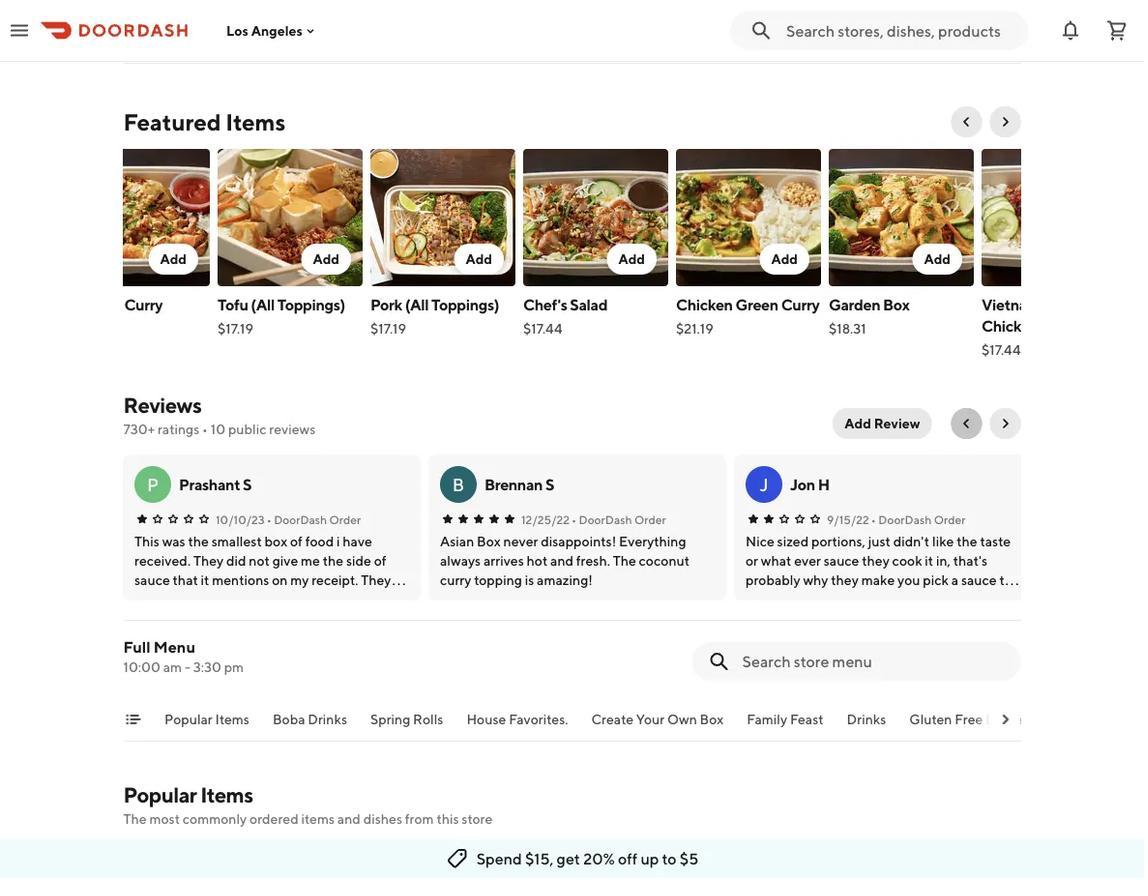 Task type: describe. For each thing, give the bounding box(es) containing it.
the workout image
[[884, 845, 1021, 879]]

spring
[[370, 712, 410, 728]]

featured
[[123, 108, 221, 135]]

10:00
[[123, 659, 161, 675]]

spring rolls
[[370, 712, 443, 728]]

add for pork (all toppings)
[[466, 251, 493, 267]]

popular items
[[164, 712, 249, 728]]

pork (all toppings) image
[[371, 149, 516, 286]]

featured items heading
[[123, 106, 286, 137]]

b
[[453, 474, 465, 495]]

brennan s
[[485, 476, 555, 494]]

create your own box button
[[591, 710, 724, 741]]

s for p
[[243, 476, 252, 494]]

10/10/23
[[216, 513, 265, 526]]

previous image
[[959, 416, 975, 432]]

next image
[[998, 416, 1014, 432]]

am
[[163, 659, 182, 675]]

add review button
[[833, 408, 932, 439]]

dishes
[[364, 811, 403, 827]]

house favorites. button
[[466, 710, 568, 741]]

full menu 10:00 am - 3:30 pm
[[123, 638, 244, 675]]

popular items button
[[164, 710, 249, 741]]

scroll menu navigation right image
[[998, 712, 1014, 728]]

doordash for b
[[580, 513, 633, 526]]

popular for popular items the most commonly ordered items and dishes from this store
[[123, 783, 197, 808]]

previous button of carousel image
[[959, 114, 975, 130]]

box inside create your own box button
[[700, 712, 724, 728]]

own
[[667, 712, 697, 728]]

• doordash order for p
[[267, 513, 362, 526]]

add button for tofu (all toppings)
[[302, 244, 352, 275]]

chicken green curry $21.19
[[677, 296, 820, 337]]

chicken inside vietnamese hot chicken $17.44
[[983, 317, 1039, 335]]

family feast
[[747, 712, 824, 728]]

feast
[[790, 712, 824, 728]]

toppings) for tofu (all toppings)
[[278, 296, 346, 314]]

spend
[[477, 850, 522, 869]]

order for b
[[635, 513, 667, 526]]

ordered
[[250, 811, 299, 827]]

• doordash order for j
[[872, 513, 967, 526]]

3:30
[[193, 659, 221, 675]]

add review
[[845, 416, 921, 432]]

add for chef's salad
[[619, 251, 646, 267]]

this
[[437, 811, 459, 827]]

hot
[[1067, 296, 1093, 314]]

items for featured items
[[226, 108, 286, 135]]

add inside button
[[845, 416, 872, 432]]

$18.31
[[830, 321, 867, 337]]

pm
[[224, 659, 244, 675]]

10
[[211, 421, 226, 437]]

add button for chicken curry
[[149, 244, 199, 275]]

garden box image
[[830, 149, 975, 286]]

chicken for chicken curry
[[65, 296, 122, 314]]

up
[[641, 850, 659, 869]]

drinks button
[[847, 710, 886, 741]]

• for b
[[573, 513, 577, 526]]

garden box $18.31
[[830, 296, 911, 337]]

items
[[301, 811, 335, 827]]

doordash for j
[[879, 513, 933, 526]]

Store search: begin typing to search for stores available on DoorDash text field
[[787, 20, 1017, 41]]

jon
[[791, 476, 816, 494]]

the
[[123, 811, 147, 827]]

chicken green curry image
[[677, 149, 822, 286]]

add for garden box
[[925, 251, 952, 267]]

gluten
[[909, 712, 952, 728]]

next button of carousel image
[[998, 114, 1014, 130]]

(all for pork
[[406, 296, 429, 314]]

to
[[662, 850, 677, 869]]

garden
[[830, 296, 881, 314]]

drinks inside button
[[308, 712, 347, 728]]

order for j
[[935, 513, 967, 526]]

$5
[[680, 850, 699, 869]]

house
[[466, 712, 506, 728]]

Item Search search field
[[743, 651, 1006, 673]]

items for popular items
[[215, 712, 249, 728]]

box inside garden box $18.31
[[884, 296, 911, 314]]

chef's salad $17.44
[[524, 296, 608, 337]]

tofu
[[218, 296, 249, 314]]

pork (all toppings) $17.19
[[371, 296, 500, 337]]

s for b
[[546, 476, 555, 494]]

prashant s
[[180, 476, 252, 494]]

open menu image
[[8, 19, 31, 42]]

tofu (all toppings) image
[[218, 149, 363, 286]]

from
[[405, 811, 434, 827]]

los angeles button
[[226, 22, 318, 38]]

los angeles
[[226, 22, 303, 38]]

• doordash order for b
[[573, 513, 667, 526]]

boba drinks
[[272, 712, 347, 728]]

vietnamese hot chicken $17.44
[[983, 296, 1093, 358]]

your
[[636, 712, 665, 728]]

free
[[955, 712, 983, 728]]



Task type: locate. For each thing, give the bounding box(es) containing it.
1 horizontal spatial • doordash order
[[573, 513, 667, 526]]

2 horizontal spatial order
[[935, 513, 967, 526]]

store
[[462, 811, 493, 827]]

2 drinks from the left
[[847, 712, 886, 728]]

0 horizontal spatial (all
[[251, 296, 275, 314]]

2 (all from the left
[[406, 296, 429, 314]]

$17.44
[[524, 321, 563, 337], [983, 342, 1022, 358]]

730+
[[123, 421, 155, 437]]

add for chicken curry
[[161, 251, 187, 267]]

s up the 10/10/23
[[243, 476, 252, 494]]

• doordash order right the 10/10/23
[[267, 513, 362, 526]]

curry right green
[[782, 296, 820, 314]]

add button
[[149, 244, 199, 275], [302, 244, 352, 275], [455, 244, 505, 275], [608, 244, 658, 275], [761, 244, 810, 275], [913, 244, 963, 275]]

toppings) left the pork
[[278, 296, 346, 314]]

toppings) for pork (all toppings)
[[432, 296, 500, 314]]

2 horizontal spatial doordash
[[879, 513, 933, 526]]

1 vertical spatial box
[[700, 712, 724, 728]]

popular items the most commonly ordered items and dishes from this store
[[123, 783, 493, 827]]

doordash right the 10/10/23
[[274, 513, 328, 526]]

1 doordash from the left
[[274, 513, 328, 526]]

-
[[185, 659, 191, 675]]

favorites.
[[509, 712, 568, 728]]

•
[[202, 421, 208, 437], [267, 513, 272, 526], [573, 513, 577, 526], [872, 513, 877, 526]]

2 order from the left
[[635, 513, 667, 526]]

popular for popular items
[[164, 712, 212, 728]]

drinks down item search search field
[[847, 712, 886, 728]]

• doordash order right 9/15/22
[[872, 513, 967, 526]]

public
[[228, 421, 267, 437]]

$17.19 down the pork
[[371, 321, 407, 337]]

items down pm
[[215, 712, 249, 728]]

drinks right boba
[[308, 712, 347, 728]]

featured items
[[123, 108, 286, 135]]

j
[[761, 474, 769, 495]]

$17.44 down vietnamese
[[983, 342, 1022, 358]]

doordash right 12/25/22
[[580, 513, 633, 526]]

gluten free desserts button
[[909, 710, 1039, 741]]

(all inside "pork (all toppings) $17.19"
[[406, 296, 429, 314]]

1 horizontal spatial $17.44
[[983, 342, 1022, 358]]

chicken curry image
[[65, 149, 210, 286]]

prashant
[[180, 476, 241, 494]]

0 horizontal spatial chicken
[[65, 296, 122, 314]]

add button for chef's salad
[[608, 244, 658, 275]]

$17.19 down the tofu
[[218, 321, 254, 337]]

chicken inside chicken green curry $21.19
[[677, 296, 734, 314]]

2 curry from the left
[[782, 296, 820, 314]]

items inside heading
[[226, 108, 286, 135]]

h
[[819, 476, 830, 494]]

pork
[[371, 296, 403, 314]]

1 s from the left
[[243, 476, 252, 494]]

• left 10
[[202, 421, 208, 437]]

brennan
[[485, 476, 543, 494]]

2 vertical spatial items
[[201, 783, 253, 808]]

1 horizontal spatial chicken
[[677, 296, 734, 314]]

box
[[884, 296, 911, 314], [700, 712, 724, 728]]

menu
[[154, 638, 195, 657]]

$17.44 inside chef's salad $17.44
[[524, 321, 563, 337]]

1 horizontal spatial $17.19
[[371, 321, 407, 337]]

chef's salad image
[[524, 149, 669, 286]]

boba drinks button
[[272, 710, 347, 741]]

1 curry from the left
[[125, 296, 163, 314]]

0 vertical spatial items
[[226, 108, 286, 135]]

rolls
[[413, 712, 443, 728]]

• doordash order right 12/25/22
[[573, 513, 667, 526]]

popular inside 'button'
[[164, 712, 212, 728]]

0 horizontal spatial • doordash order
[[267, 513, 362, 526]]

chicken curry
[[65, 296, 163, 314]]

add for tofu (all toppings)
[[313, 251, 340, 267]]

2 doordash from the left
[[580, 513, 633, 526]]

20%
[[584, 850, 615, 869]]

$17.19 for tofu
[[218, 321, 254, 337]]

2 add button from the left
[[302, 244, 352, 275]]

house favorites.
[[466, 712, 568, 728]]

popular inside popular items the most commonly ordered items and dishes from this store
[[123, 783, 197, 808]]

ratings
[[158, 421, 200, 437]]

gluten free desserts
[[909, 712, 1039, 728]]

off
[[618, 850, 638, 869]]

los
[[226, 22, 249, 38]]

2 • doordash order from the left
[[573, 513, 667, 526]]

0 horizontal spatial curry
[[125, 296, 163, 314]]

1 $17.19 from the left
[[218, 321, 254, 337]]

0 horizontal spatial order
[[330, 513, 362, 526]]

• right the 10/10/23
[[267, 513, 272, 526]]

1 horizontal spatial (all
[[406, 296, 429, 314]]

popular down -
[[164, 712, 212, 728]]

family feast button
[[747, 710, 824, 741]]

reviews
[[123, 393, 202, 418]]

0 items, open order cart image
[[1106, 19, 1129, 42]]

1 order from the left
[[330, 513, 362, 526]]

order for p
[[330, 513, 362, 526]]

toppings) inside 'tofu (all toppings) $17.19'
[[278, 296, 346, 314]]

spring rolls button
[[370, 710, 443, 741]]

box right own
[[700, 712, 724, 728]]

doordash
[[274, 513, 328, 526], [580, 513, 633, 526], [879, 513, 933, 526]]

2 horizontal spatial chicken
[[983, 317, 1039, 335]]

chef's
[[524, 296, 568, 314]]

items right featured
[[226, 108, 286, 135]]

salad
[[571, 296, 608, 314]]

popular up most
[[123, 783, 197, 808]]

0 vertical spatial box
[[884, 296, 911, 314]]

s up 12/25/22
[[546, 476, 555, 494]]

1 horizontal spatial doordash
[[580, 513, 633, 526]]

toppings) right the pork
[[432, 296, 500, 314]]

• for p
[[267, 513, 272, 526]]

1 horizontal spatial s
[[546, 476, 555, 494]]

0 horizontal spatial doordash
[[274, 513, 328, 526]]

drinks
[[308, 712, 347, 728], [847, 712, 886, 728]]

1 horizontal spatial drinks
[[847, 712, 886, 728]]

vietnamese
[[983, 296, 1065, 314]]

9/15/22
[[828, 513, 870, 526]]

jon h
[[791, 476, 830, 494]]

and
[[338, 811, 361, 827]]

6 add button from the left
[[913, 244, 963, 275]]

• right 12/25/22
[[573, 513, 577, 526]]

(all right the pork
[[406, 296, 429, 314]]

3 • doordash order from the left
[[872, 513, 967, 526]]

curry down chicken curry image
[[125, 296, 163, 314]]

popular
[[164, 712, 212, 728], [123, 783, 197, 808]]

curry inside chicken green curry $21.19
[[782, 296, 820, 314]]

doordash right 9/15/22
[[879, 513, 933, 526]]

add
[[161, 251, 187, 267], [313, 251, 340, 267], [466, 251, 493, 267], [619, 251, 646, 267], [772, 251, 799, 267], [925, 251, 952, 267], [845, 416, 872, 432]]

0 vertical spatial $17.44
[[524, 321, 563, 337]]

1 toppings) from the left
[[278, 296, 346, 314]]

reviews link
[[123, 393, 202, 418]]

$17.19 inside 'tofu (all toppings) $17.19'
[[218, 321, 254, 337]]

s
[[243, 476, 252, 494], [546, 476, 555, 494]]

1 • doordash order from the left
[[267, 513, 362, 526]]

2 $17.19 from the left
[[371, 321, 407, 337]]

0 horizontal spatial s
[[243, 476, 252, 494]]

$15,
[[525, 850, 554, 869]]

chicken for chicken green curry $21.19
[[677, 296, 734, 314]]

toppings)
[[278, 296, 346, 314], [432, 296, 500, 314]]

spend $15, get 20% off up to $5
[[477, 850, 699, 869]]

items for popular items the most commonly ordered items and dishes from this store
[[201, 783, 253, 808]]

2 horizontal spatial • doordash order
[[872, 513, 967, 526]]

1 vertical spatial $17.44
[[983, 342, 1022, 358]]

1 vertical spatial popular
[[123, 783, 197, 808]]

review
[[875, 416, 921, 432]]

order
[[330, 513, 362, 526], [635, 513, 667, 526], [935, 513, 967, 526]]

(all right the tofu
[[251, 296, 275, 314]]

$17.19
[[218, 321, 254, 337], [371, 321, 407, 337]]

0 horizontal spatial $17.44
[[524, 321, 563, 337]]

most
[[149, 811, 180, 827]]

0 horizontal spatial $17.19
[[218, 321, 254, 337]]

$17.19 for pork
[[371, 321, 407, 337]]

2 toppings) from the left
[[432, 296, 500, 314]]

2 s from the left
[[546, 476, 555, 494]]

• inside reviews 730+ ratings • 10 public reviews
[[202, 421, 208, 437]]

0 horizontal spatial toppings)
[[278, 296, 346, 314]]

add button for chicken green curry
[[761, 244, 810, 275]]

box right garden
[[884, 296, 911, 314]]

green
[[736, 296, 779, 314]]

items inside 'button'
[[215, 712, 249, 728]]

1 (all from the left
[[251, 296, 275, 314]]

desserts
[[986, 712, 1039, 728]]

toppings) inside "pork (all toppings) $17.19"
[[432, 296, 500, 314]]

create
[[591, 712, 633, 728]]

12/25/22
[[522, 513, 571, 526]]

chicken
[[65, 296, 122, 314], [677, 296, 734, 314], [983, 317, 1039, 335]]

doordash for p
[[274, 513, 328, 526]]

items inside popular items the most commonly ordered items and dishes from this store
[[201, 783, 253, 808]]

1 vertical spatial items
[[215, 712, 249, 728]]

boba
[[272, 712, 305, 728]]

5 add button from the left
[[761, 244, 810, 275]]

add button for pork (all toppings)
[[455, 244, 505, 275]]

family
[[747, 712, 787, 728]]

• right 9/15/22
[[872, 513, 877, 526]]

1 horizontal spatial order
[[635, 513, 667, 526]]

(all inside 'tofu (all toppings) $17.19'
[[251, 296, 275, 314]]

3 order from the left
[[935, 513, 967, 526]]

add button for garden box
[[913, 244, 963, 275]]

notification bell image
[[1060, 19, 1083, 42]]

p
[[148, 474, 159, 495]]

0 horizontal spatial box
[[700, 712, 724, 728]]

0 vertical spatial popular
[[164, 712, 212, 728]]

$17.19 inside "pork (all toppings) $17.19"
[[371, 321, 407, 337]]

reviews 730+ ratings • 10 public reviews
[[123, 393, 316, 437]]

(all for tofu
[[251, 296, 275, 314]]

create your own box
[[591, 712, 724, 728]]

$17.44 inside vietnamese hot chicken $17.44
[[983, 342, 1022, 358]]

show menu categories image
[[125, 712, 141, 728]]

3 doordash from the left
[[879, 513, 933, 526]]

chicken (all toppings) image
[[427, 845, 565, 879]]

$21.19
[[677, 321, 714, 337]]

$17.44 down chef's
[[524, 321, 563, 337]]

1 drinks from the left
[[308, 712, 347, 728]]

reviews
[[269, 421, 316, 437]]

0 horizontal spatial drinks
[[308, 712, 347, 728]]

1 horizontal spatial box
[[884, 296, 911, 314]]

1 add button from the left
[[149, 244, 199, 275]]

3 add button from the left
[[455, 244, 505, 275]]

• for j
[[872, 513, 877, 526]]

1 horizontal spatial toppings)
[[432, 296, 500, 314]]

get
[[557, 850, 581, 869]]

full
[[123, 638, 151, 657]]

angeles
[[251, 22, 303, 38]]

1 horizontal spatial curry
[[782, 296, 820, 314]]

4 add button from the left
[[608, 244, 658, 275]]

add for chicken green curry
[[772, 251, 799, 267]]

commonly
[[183, 811, 247, 827]]

curry
[[125, 296, 163, 314], [782, 296, 820, 314]]

tofu (all toppings) $17.19
[[218, 296, 346, 337]]

items up commonly
[[201, 783, 253, 808]]



Task type: vqa. For each thing, say whether or not it's contained in the screenshot.
the leftmost $17.44
yes



